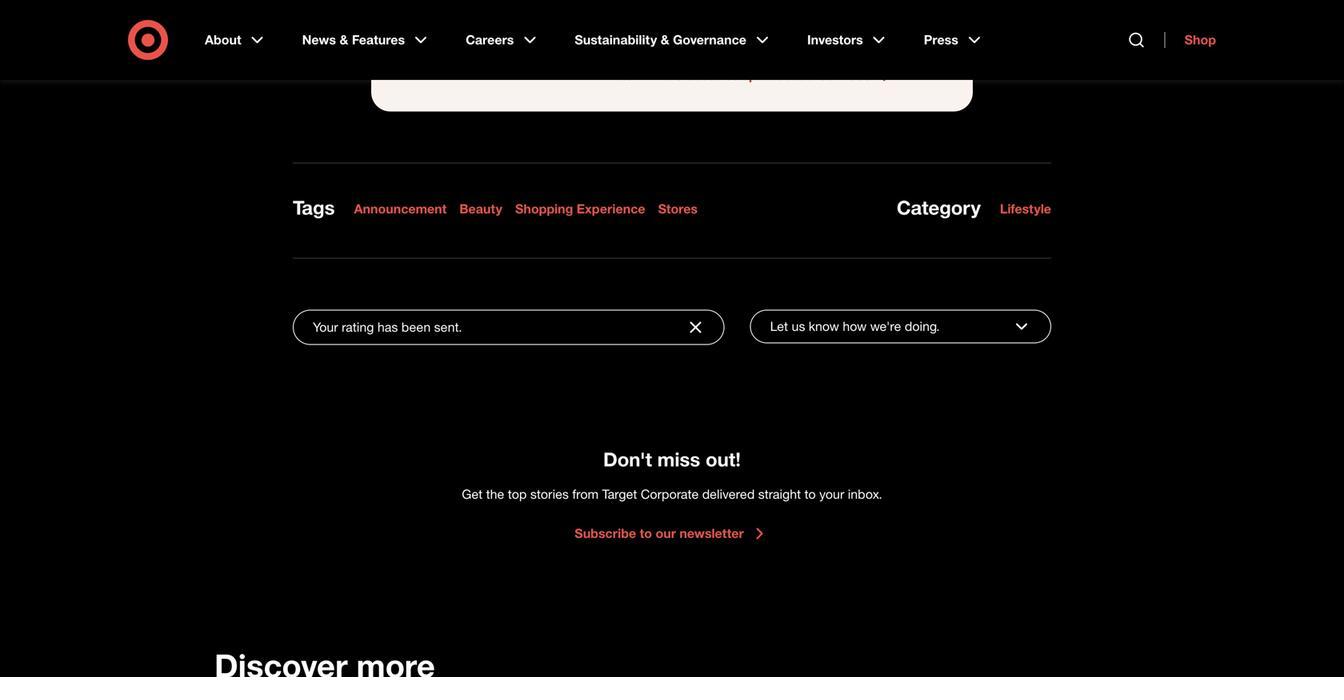 Task type: locate. For each thing, give the bounding box(es) containing it.
joy
[[857, 0, 873, 8]]

0 vertical spatial products
[[761, 13, 812, 29]]

out!
[[706, 448, 741, 471]]

& up more
[[661, 32, 670, 48]]

2 horizontal spatial the
[[835, 0, 853, 8]]

0 horizontal spatial &
[[340, 32, 348, 48]]

us
[[792, 319, 805, 335]]

&
[[340, 32, 348, 48], [661, 32, 670, 48], [807, 68, 816, 83]]

top
[[508, 487, 527, 503]]

doing.
[[905, 319, 940, 335]]

1 vertical spatial the
[[676, 34, 694, 50]]

everyday
[[892, 0, 943, 8]]

products down the "door."
[[749, 68, 804, 83]]

1 vertical spatial your
[[820, 487, 845, 503]]

get
[[908, 13, 926, 29]]

2 vertical spatial our
[[656, 526, 676, 542]]

2 horizontal spatial &
[[807, 68, 816, 83]]

from right them
[[646, 34, 672, 50]]

0 horizontal spatial your
[[745, 34, 770, 50]]

1 horizontal spatial the
[[676, 34, 694, 50]]

& left services
[[807, 68, 816, 83]]

& for features
[[340, 32, 348, 48]]

all
[[720, 0, 733, 8]]

shop link
[[1165, 32, 1216, 48]]

products
[[761, 13, 812, 29], [749, 68, 804, 83]]

& inside sustainability & governance link
[[661, 32, 670, 48]]

get the top stories from target corporate delivered straight to your inbox.
[[462, 487, 883, 503]]

2 vertical spatial from
[[573, 487, 599, 503]]

careers link
[[455, 19, 551, 61]]

store
[[697, 34, 726, 50]]

door.
[[773, 34, 802, 50]]

life
[[613, 13, 629, 29]]

we're
[[871, 319, 901, 335]]

features
[[352, 32, 405, 48]]

your
[[745, 34, 770, 50], [820, 487, 845, 503]]

let
[[770, 319, 788, 335]]

our down help
[[677, 13, 696, 29]]

0 vertical spatial your
[[745, 34, 770, 50]]

lifestyle link
[[1000, 201, 1052, 217]]

products inside we're here to help all families discover the joy of everyday life — from our distinctive products to easy ways to get them from the store to your door.
[[761, 13, 812, 29]]

0 vertical spatial from
[[647, 13, 674, 29]]

& inside "learn more about our products & services" link
[[807, 68, 816, 83]]

your inside we're here to help all families discover the joy of everyday life — from our distinctive products to easy ways to get them from the store to your door.
[[745, 34, 770, 50]]

press
[[924, 32, 959, 48]]

your rating has been sent.
[[313, 320, 462, 335]]

rating
[[342, 320, 374, 335]]

from down here
[[647, 13, 674, 29]]

our
[[677, 13, 696, 29], [725, 68, 746, 83], [656, 526, 676, 542]]

don't miss out!
[[603, 448, 741, 471]]

your left "inbox."
[[820, 487, 845, 503]]

the up easy
[[835, 0, 853, 8]]

shopping
[[515, 201, 573, 217]]

2 vertical spatial the
[[486, 487, 504, 503]]

from
[[647, 13, 674, 29], [646, 34, 672, 50], [573, 487, 599, 503]]

to right subscribe
[[640, 526, 652, 542]]

your
[[313, 320, 338, 335]]

& for governance
[[661, 32, 670, 48]]

to left help
[[677, 0, 688, 8]]

shopping experience link
[[515, 201, 646, 217]]

our right about
[[725, 68, 746, 83]]

don't
[[603, 448, 652, 471]]

learn more about our products & services
[[613, 68, 871, 83]]

tags
[[293, 196, 335, 219]]

let us know how we're doing.
[[770, 319, 940, 335]]

0 vertical spatial our
[[677, 13, 696, 29]]

we're here to help all families discover the joy of everyday life — from our distinctive products to easy ways to get them from the store to your door.
[[613, 0, 943, 50]]

we're
[[613, 0, 645, 8]]

2 horizontal spatial our
[[725, 68, 746, 83]]

your left the "door."
[[745, 34, 770, 50]]

to
[[677, 0, 688, 8], [816, 13, 827, 29], [893, 13, 904, 29], [730, 34, 741, 50], [805, 487, 816, 503], [640, 526, 652, 542]]

to down discover
[[816, 13, 827, 29]]

about
[[205, 32, 241, 48]]

beauty
[[460, 201, 503, 217]]

1 horizontal spatial our
[[677, 13, 696, 29]]

the left store at the right top of the page
[[676, 34, 694, 50]]

shopping experience
[[515, 201, 646, 217]]

the
[[835, 0, 853, 8], [676, 34, 694, 50], [486, 487, 504, 503]]

& inside news & features link
[[340, 32, 348, 48]]

our down corporate
[[656, 526, 676, 542]]

how
[[843, 319, 867, 335]]

the left top
[[486, 487, 504, 503]]

from left target
[[573, 487, 599, 503]]

products up the "door."
[[761, 13, 812, 29]]

& right 'news'
[[340, 32, 348, 48]]

stores
[[658, 201, 698, 217]]

news
[[302, 32, 336, 48]]

learn more about our products & services link
[[613, 66, 896, 85]]

miss
[[658, 448, 701, 471]]

1 horizontal spatial &
[[661, 32, 670, 48]]

help
[[692, 0, 717, 8]]

sustainability & governance link
[[564, 19, 783, 61]]

category
[[897, 196, 981, 219]]

about
[[686, 68, 722, 83]]

newsletter
[[680, 526, 744, 542]]

beauty link
[[460, 201, 503, 217]]



Task type: vqa. For each thing, say whether or not it's contained in the screenshot.
ways
yes



Task type: describe. For each thing, give the bounding box(es) containing it.
families
[[736, 0, 780, 8]]

0 vertical spatial the
[[835, 0, 853, 8]]

investors link
[[796, 19, 900, 61]]

1 vertical spatial from
[[646, 34, 672, 50]]

subscribe to our newsletter link
[[575, 525, 770, 544]]

straight
[[759, 487, 801, 503]]

to right straight
[[805, 487, 816, 503]]

news & features
[[302, 32, 405, 48]]

here
[[648, 0, 674, 8]]

0 horizontal spatial the
[[486, 487, 504, 503]]

1 horizontal spatial your
[[820, 487, 845, 503]]

investors
[[807, 32, 863, 48]]

get
[[462, 487, 483, 503]]

sustainability
[[575, 32, 657, 48]]

sent.
[[434, 320, 462, 335]]

services
[[820, 68, 871, 83]]

of
[[877, 0, 888, 8]]

announcement
[[354, 201, 447, 217]]

1 vertical spatial our
[[725, 68, 746, 83]]

subscribe
[[575, 526, 636, 542]]

about link
[[194, 19, 278, 61]]

easy
[[830, 13, 857, 29]]

shop
[[1185, 32, 1216, 48]]

to left get
[[893, 13, 904, 29]]

has
[[378, 320, 398, 335]]

stories
[[530, 487, 569, 503]]

press link
[[913, 19, 995, 61]]

let us know how we're doing. button
[[770, 317, 1032, 337]]

them
[[613, 34, 642, 50]]

learn
[[613, 68, 648, 83]]

discover
[[783, 0, 832, 8]]

to down distinctive
[[730, 34, 741, 50]]

stores link
[[658, 201, 698, 217]]

1 vertical spatial products
[[749, 68, 804, 83]]

ways
[[860, 13, 889, 29]]

target
[[602, 487, 637, 503]]

distinctive
[[699, 13, 757, 29]]

delivered
[[702, 487, 755, 503]]

sustainability & governance
[[575, 32, 747, 48]]

corporate
[[641, 487, 699, 503]]

know
[[809, 319, 839, 335]]

—
[[633, 13, 644, 29]]

announcement link
[[354, 201, 447, 217]]

been
[[402, 320, 431, 335]]

subscribe to our newsletter
[[575, 526, 744, 542]]

careers
[[466, 32, 514, 48]]

inbox.
[[848, 487, 883, 503]]

news & features link
[[291, 19, 442, 61]]

governance
[[673, 32, 747, 48]]

lifestyle
[[1000, 201, 1052, 217]]

more
[[651, 68, 683, 83]]

0 horizontal spatial our
[[656, 526, 676, 542]]

experience
[[577, 201, 646, 217]]

our inside we're here to help all families discover the joy of everyday life — from our distinctive products to easy ways to get them from the store to your door.
[[677, 13, 696, 29]]



